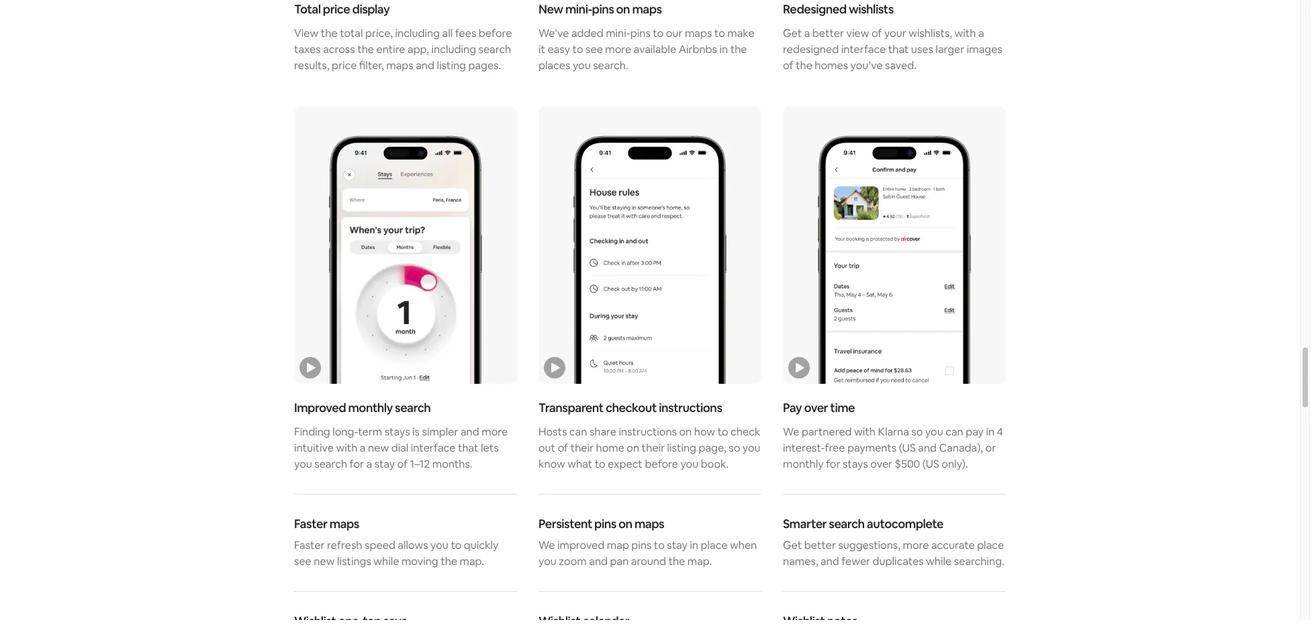 Task type: describe. For each thing, give the bounding box(es) containing it.
smarter
[[783, 516, 827, 532]]

places
[[539, 58, 570, 73]]

new
[[539, 1, 563, 17]]

hosts can share instructions on how to check out of their home on their listing page, so you know what to expect before you book.
[[539, 425, 761, 471]]

0 vertical spatial instructions
[[659, 400, 722, 416]]

progress bar for improved
[[300, 357, 321, 379]]

redesigned wishlists
[[783, 1, 894, 17]]

transparent checkout instructions
[[539, 400, 722, 416]]

map
[[607, 539, 629, 553]]

pins up around
[[632, 539, 652, 553]]

speed
[[365, 539, 395, 553]]

your
[[884, 26, 907, 40]]

you inside persistent pins on maps we improved map pins to stay in place when you zoom and pan around the map.
[[539, 555, 557, 569]]

make
[[728, 26, 755, 40]]

new inside finding long-term stays is simpler and more intuitive with a new dial interface that lets you search for a stay of 1–12 months.
[[368, 441, 389, 455]]

0 horizontal spatial on
[[627, 441, 639, 455]]

listing
[[667, 441, 696, 455]]

all
[[442, 26, 453, 40]]

check
[[731, 425, 761, 439]]

simpler
[[422, 425, 458, 439]]

term
[[358, 425, 382, 439]]

lets
[[481, 441, 499, 455]]

price
[[332, 58, 357, 73]]

results,
[[294, 58, 329, 73]]

or
[[986, 441, 996, 455]]

quickly
[[464, 539, 499, 553]]

more inside smarter search autocomplete get better suggestions, more accurate place names, and fewer duplicates while searching.
[[903, 539, 929, 553]]

searching.
[[954, 555, 1005, 569]]

progress bar for transparent
[[544, 357, 566, 379]]

you book.
[[681, 457, 729, 471]]

0 vertical spatial including
[[395, 26, 440, 40]]

pan
[[610, 555, 629, 569]]

can inside hosts can share instructions on how to check out of their home on their listing page, so you know what to expect before you book.
[[569, 425, 587, 439]]

redesigned
[[783, 42, 839, 56]]

refresh
[[327, 539, 362, 553]]

listing pages.
[[437, 58, 501, 73]]

hosts
[[539, 425, 567, 439]]

interest-
[[783, 441, 825, 455]]

search inside view the total price, including all fees before taxes across the entire app, including search results, price filter, maps and listing pages.
[[479, 42, 511, 56]]

0 vertical spatial mini-
[[565, 1, 592, 17]]

so inside hosts can share instructions on how to check out of their home on their listing page, so you know what to expect before you book.
[[729, 441, 740, 455]]

in inside persistent pins on maps we improved map pins to stay in place when you zoom and pan around the map.
[[690, 539, 699, 553]]

redesigned
[[783, 1, 847, 17]]

and inside finding long-term stays is simpler and more intuitive with a new dial interface that lets you search for a stay of 1–12 months.
[[461, 425, 479, 439]]

price display
[[323, 1, 390, 17]]

1 horizontal spatial on
[[679, 425, 692, 439]]

instructions inside hosts can share instructions on how to check out of their home on their listing page, so you know what to expect before you book.
[[619, 425, 677, 439]]

stays inside we partnered with klarna so you can pay in 4 interest-free payments (us and canada), or monthly for stays over $500 (us only).
[[843, 457, 868, 471]]

price,
[[365, 26, 393, 40]]

with inside we partnered with klarna so you can pay in 4 interest-free payments (us and canada), or monthly for stays over $500 (us only).
[[854, 425, 876, 439]]

pay over time
[[783, 400, 855, 416]]

page,
[[699, 441, 727, 455]]

free
[[825, 441, 845, 455]]

1 their from the left
[[571, 441, 594, 455]]

listings
[[337, 555, 371, 569]]

view
[[294, 26, 319, 40]]

see inside faster maps faster refresh speed allows you to quickly see new listings while moving the map.
[[294, 555, 311, 569]]

$500
[[895, 457, 920, 471]]

in inside we partnered with klarna so you can pay in 4 interest-free payments (us and canada), or monthly for stays over $500 (us only).
[[986, 425, 995, 439]]

finding long-term stays is simpler and more intuitive with a new dial interface that lets you search for a stay of 1–12 months.
[[294, 425, 508, 471]]

homes
[[815, 58, 848, 73]]

checkout
[[606, 400, 657, 416]]

monthly search
[[348, 400, 431, 416]]

stays inside finding long-term stays is simpler and more intuitive with a new dial interface that lets you search for a stay of 1–12 months.
[[385, 425, 410, 439]]

total
[[340, 26, 363, 40]]

what
[[568, 457, 592, 471]]

to right how
[[718, 425, 728, 439]]

faster maps faster refresh speed allows you to quickly see new listings while moving the map.
[[294, 516, 499, 569]]

1 faster from the top
[[294, 516, 327, 532]]

wishlists,
[[909, 26, 952, 40]]

long-
[[333, 425, 358, 439]]

get inside get a better view of your wishlists, with a redesigned interface that uses larger images of the homes you've saved.
[[783, 26, 802, 40]]

to down home
[[595, 457, 606, 471]]

we inside we partnered with klarna so you can pay in 4 interest-free payments (us and canada), or monthly for stays over $500 (us only).
[[783, 425, 800, 439]]

klarna
[[878, 425, 909, 439]]

easy
[[548, 42, 570, 56]]

to inside faster maps faster refresh speed allows you to quickly see new listings while moving the map.
[[451, 539, 462, 553]]

expect
[[608, 457, 643, 471]]

allows
[[398, 539, 428, 553]]

and inside view the total price, including all fees before taxes across the entire app, including search results, price filter, maps and listing pages.
[[416, 58, 435, 73]]

pins up added
[[592, 1, 614, 17]]

0 vertical spatial on maps
[[616, 1, 662, 17]]

persistent
[[539, 516, 592, 532]]

is
[[412, 425, 420, 439]]

larger
[[936, 42, 965, 56]]

an animation shows the calendar search on airbnb, with a tab above that allows users to switch between "dates", "months" and "flexible". when "months" are selected, the calendar is replaced by a dial where guests can select a stay of 1–12 months. element
[[294, 106, 517, 384]]

an animation of a phone scrolls down to the payment screen. the option to pay in 4 payments with klarna is enlarged for emphasis. element
[[783, 106, 1006, 384]]

improved monthly search
[[294, 400, 431, 416]]

place inside smarter search autocomplete get better suggestions, more accurate place names, and fewer duplicates while searching.
[[977, 539, 1004, 553]]

maps inside view the total price, including all fees before taxes across the entire app, including search results, price filter, maps and listing pages.
[[386, 58, 414, 73]]

search inside smarter search autocomplete get better suggestions, more accurate place names, and fewer duplicates while searching.
[[829, 516, 865, 532]]

maps inside faster maps faster refresh speed allows you to quickly see new listings while moving the map.
[[330, 516, 359, 532]]

across
[[323, 42, 355, 56]]

fees
[[455, 26, 476, 40]]

1–12 months.
[[410, 457, 473, 471]]

duplicates
[[873, 555, 924, 569]]

(us
[[899, 441, 916, 455]]

new mini-pins on maps
[[539, 1, 662, 17]]

in inside we've added mini-pins to our maps to make it easy to see more available airbnbs in the places you search.
[[720, 42, 728, 56]]

out
[[539, 441, 556, 455]]

get inside smarter search autocomplete get better suggestions, more accurate place names, and fewer duplicates while searching.
[[783, 539, 802, 553]]

moving
[[402, 555, 438, 569]]

can inside we partnered with klarna so you can pay in 4 interest-free payments (us and canada), or monthly for stays over $500 (us only).
[[946, 425, 964, 439]]

filter,
[[359, 58, 384, 73]]

we partnered with klarna so you can pay in 4 interest-free payments (us and canada), or monthly for stays over $500 (us only).
[[783, 425, 1003, 471]]

maps inside we've added mini-pins to our maps to make it easy to see more available airbnbs in the places you search.
[[685, 26, 712, 40]]

of inside hosts can share instructions on how to check out of their home on their listing page, so you know what to expect before you book.
[[558, 441, 568, 455]]

with inside finding long-term stays is simpler and more intuitive with a new dial interface that lets you search for a stay of 1–12 months.
[[336, 441, 358, 455]]

we inside persistent pins on maps we improved map pins to stay in place when you zoom and pan around the map.
[[539, 539, 555, 553]]



Task type: vqa. For each thing, say whether or not it's contained in the screenshot.
Emporio,
no



Task type: locate. For each thing, give the bounding box(es) containing it.
1 while from the left
[[374, 555, 399, 569]]

2 can from the left
[[946, 425, 964, 439]]

of left your
[[872, 26, 882, 40]]

1 horizontal spatial stay
[[667, 539, 688, 553]]

images
[[967, 42, 1003, 56]]

1 vertical spatial mini-
[[606, 26, 631, 40]]

available
[[634, 42, 676, 56]]

of down redesigned
[[783, 58, 794, 73]]

home
[[596, 441, 625, 455]]

interface inside finding long-term stays is simpler and more intuitive with a new dial interface that lets you search for a stay of 1–12 months.
[[411, 441, 456, 455]]

0 horizontal spatial for
[[350, 457, 364, 471]]

names,
[[783, 555, 818, 569]]

0 horizontal spatial while
[[374, 555, 399, 569]]

stays up dial at bottom left
[[385, 425, 410, 439]]

accurate
[[931, 539, 975, 553]]

get up names,
[[783, 539, 802, 553]]

0 horizontal spatial progress bar
[[300, 357, 321, 379]]

when
[[730, 539, 757, 553]]

get up redesigned
[[783, 26, 802, 40]]

2 while from the left
[[926, 555, 952, 569]]

0 vertical spatial search
[[479, 42, 511, 56]]

pay
[[783, 400, 802, 416]]

payments
[[848, 441, 897, 455]]

1 horizontal spatial place
[[977, 539, 1004, 553]]

persistent pins on maps we improved map pins to stay in place when you zoom and pan around the map.
[[539, 516, 757, 569]]

1 horizontal spatial before
[[645, 457, 678, 471]]

stay inside finding long-term stays is simpler and more intuitive with a new dial interface that lets you search for a stay of 1–12 months.
[[375, 457, 395, 471]]

1 vertical spatial see
[[294, 555, 311, 569]]

1 vertical spatial stays
[[843, 457, 868, 471]]

search down intuitive
[[315, 457, 347, 471]]

1 horizontal spatial search
[[479, 42, 511, 56]]

of right out
[[558, 441, 568, 455]]

intuitive
[[294, 441, 334, 455]]

for for monthly search
[[350, 457, 364, 471]]

0 horizontal spatial their
[[571, 441, 594, 455]]

0 vertical spatial before
[[479, 26, 512, 40]]

the down redesigned
[[796, 58, 813, 73]]

so up (us
[[912, 425, 923, 439]]

better up redesigned
[[813, 26, 844, 40]]

for for over time
[[826, 457, 841, 471]]

partnered
[[802, 425, 852, 439]]

0 vertical spatial maps
[[685, 26, 712, 40]]

2 vertical spatial more
[[903, 539, 929, 553]]

total price display
[[294, 1, 390, 17]]

progress bar up "transparent"
[[544, 357, 566, 379]]

you up moving
[[431, 539, 449, 553]]

0 vertical spatial stays
[[385, 425, 410, 439]]

1 vertical spatial in
[[986, 425, 995, 439]]

1 vertical spatial with
[[854, 425, 876, 439]]

you down check
[[743, 441, 761, 455]]

the down make
[[730, 42, 747, 56]]

faster left refresh
[[294, 539, 325, 553]]

1 vertical spatial stay
[[667, 539, 688, 553]]

and left the fewer
[[821, 555, 839, 569]]

that
[[888, 42, 909, 56], [458, 441, 479, 455]]

pay
[[966, 425, 984, 439]]

stay down dial at bottom left
[[375, 457, 395, 471]]

interface inside get a better view of your wishlists, with a redesigned interface that uses larger images of the homes you've saved.
[[841, 42, 886, 56]]

app,
[[408, 42, 429, 56]]

1 the map. from the left
[[441, 555, 484, 569]]

new down term
[[368, 441, 389, 455]]

you inside we partnered with klarna so you can pay in 4 interest-free payments (us and canada), or monthly for stays over $500 (us only).
[[925, 425, 943, 439]]

1 vertical spatial more
[[482, 425, 508, 439]]

1 vertical spatial that
[[458, 441, 479, 455]]

more up 'you search.'
[[605, 42, 631, 56]]

mini- inside we've added mini-pins to our maps to make it easy to see more available airbnbs in the places you search.
[[606, 26, 631, 40]]

stays down 'payments'
[[843, 457, 868, 471]]

with
[[955, 26, 976, 40], [854, 425, 876, 439], [336, 441, 358, 455]]

1 vertical spatial on maps
[[619, 516, 664, 532]]

see inside we've added mini-pins to our maps to make it easy to see more available airbnbs in the places you search.
[[586, 42, 603, 56]]

we down the persistent
[[539, 539, 555, 553]]

better
[[813, 26, 844, 40], [804, 539, 836, 553]]

you search.
[[573, 58, 628, 73]]

stay right "map"
[[667, 539, 688, 553]]

you inside hosts can share instructions on how to check out of their home on their listing page, so you know what to expect before you book.
[[743, 441, 761, 455]]

pins up "map"
[[594, 516, 616, 532]]

0 horizontal spatial stays
[[385, 425, 410, 439]]

1 vertical spatial so
[[729, 441, 740, 455]]

progress bar
[[300, 357, 321, 379], [544, 357, 566, 379], [789, 357, 810, 379]]

1 vertical spatial instructions
[[619, 425, 677, 439]]

1 vertical spatial interface
[[411, 441, 456, 455]]

new down refresh
[[314, 555, 335, 569]]

maps up refresh
[[330, 516, 359, 532]]

0 vertical spatial new
[[368, 441, 389, 455]]

1 can from the left
[[569, 425, 587, 439]]

2 their from the left
[[642, 441, 665, 455]]

more up duplicates
[[903, 539, 929, 553]]

how
[[694, 425, 715, 439]]

before inside hosts can share instructions on how to check out of their home on their listing page, so you know what to expect before you book.
[[645, 457, 678, 471]]

2 the map. from the left
[[669, 555, 712, 569]]

and inside persistent pins on maps we improved map pins to stay in place when you zoom and pan around the map.
[[589, 555, 608, 569]]

to left our
[[653, 26, 664, 40]]

instructions down 'checkout'
[[619, 425, 677, 439]]

more inside finding long-term stays is simpler and more intuitive with a new dial interface that lets you search for a stay of 1–12 months.
[[482, 425, 508, 439]]

you inside faster maps faster refresh speed allows you to quickly see new listings while moving the map.
[[431, 539, 449, 553]]

2 horizontal spatial more
[[903, 539, 929, 553]]

while down accurate
[[926, 555, 952, 569]]

0 vertical spatial in
[[720, 42, 728, 56]]

added
[[572, 26, 604, 40]]

4
[[997, 425, 1003, 439]]

before down listing
[[645, 457, 678, 471]]

for inside we partnered with klarna so you can pay in 4 interest-free payments (us and canada), or monthly for stays over $500 (us only).
[[826, 457, 841, 471]]

dial
[[391, 441, 409, 455]]

place inside persistent pins on maps we improved map pins to stay in place when you zoom and pan around the map.
[[701, 539, 728, 553]]

more up lets
[[482, 425, 508, 439]]

0 vertical spatial better
[[813, 26, 844, 40]]

0 horizontal spatial see
[[294, 555, 311, 569]]

more
[[605, 42, 631, 56], [482, 425, 508, 439], [903, 539, 929, 553]]

stay
[[375, 457, 395, 471], [667, 539, 688, 553]]

can left 'share'
[[569, 425, 587, 439]]

you left zoom
[[539, 555, 557, 569]]

1 horizontal spatial progress bar
[[544, 357, 566, 379]]

share
[[590, 425, 617, 439]]

while down speed
[[374, 555, 399, 569]]

0 horizontal spatial new
[[314, 555, 335, 569]]

with up 'payments'
[[854, 425, 876, 439]]

can
[[569, 425, 587, 439], [946, 425, 964, 439]]

of down dial at bottom left
[[397, 457, 408, 471]]

on maps up "map"
[[619, 516, 664, 532]]

around
[[631, 555, 666, 569]]

0 horizontal spatial before
[[479, 26, 512, 40]]

that down your
[[888, 42, 909, 56]]

place up searching.
[[977, 539, 1004, 553]]

0 vertical spatial so
[[912, 425, 923, 439]]

including up app, in the top left of the page
[[395, 26, 440, 40]]

1 horizontal spatial for
[[826, 457, 841, 471]]

on maps
[[616, 1, 662, 17], [619, 516, 664, 532]]

progress bar for pay
[[789, 357, 810, 379]]

that inside get a better view of your wishlists, with a redesigned interface that uses larger images of the homes you've saved.
[[888, 42, 909, 56]]

while
[[374, 555, 399, 569], [926, 555, 952, 569]]

the up "across"
[[321, 26, 338, 40]]

1 horizontal spatial in
[[720, 42, 728, 56]]

the up filter,
[[357, 42, 374, 56]]

2 horizontal spatial maps
[[685, 26, 712, 40]]

0 vertical spatial that
[[888, 42, 909, 56]]

0 vertical spatial with
[[955, 26, 976, 40]]

1 vertical spatial search
[[315, 457, 347, 471]]

search up listing pages.
[[479, 42, 511, 56]]

1 horizontal spatial with
[[854, 425, 876, 439]]

the map. right around
[[669, 555, 712, 569]]

in left the when
[[690, 539, 699, 553]]

1 horizontal spatial so
[[912, 425, 923, 439]]

1 progress bar from the left
[[300, 357, 321, 379]]

2 horizontal spatial progress bar
[[789, 357, 810, 379]]

2 vertical spatial search
[[829, 516, 865, 532]]

transparent
[[539, 400, 604, 416]]

the map. inside faster maps faster refresh speed allows you to quickly see new listings while moving the map.
[[441, 555, 484, 569]]

2 for from the left
[[826, 457, 841, 471]]

mini-
[[565, 1, 592, 17], [606, 26, 631, 40]]

fewer
[[842, 555, 871, 569]]

1 for from the left
[[350, 457, 364, 471]]

progress bar up improved
[[300, 357, 321, 379]]

(us only).
[[923, 457, 968, 471]]

mini- up added
[[565, 1, 592, 17]]

pins up "available"
[[630, 26, 651, 40]]

on up listing
[[679, 425, 692, 439]]

1 horizontal spatial can
[[946, 425, 964, 439]]

0 horizontal spatial in
[[690, 539, 699, 553]]

1 vertical spatial new
[[314, 555, 335, 569]]

better up names,
[[804, 539, 836, 553]]

and down app, in the top left of the page
[[416, 58, 435, 73]]

progress bar up 'pay'
[[789, 357, 810, 379]]

search
[[479, 42, 511, 56], [315, 457, 347, 471], [829, 516, 865, 532]]

the map. down quickly
[[441, 555, 484, 569]]

get a better view of your wishlists, with a redesigned interface that uses larger images of the homes you've saved.
[[783, 26, 1003, 73]]

that left lets
[[458, 441, 479, 455]]

in down make
[[720, 42, 728, 56]]

2 vertical spatial maps
[[330, 516, 359, 532]]

including
[[395, 26, 440, 40], [432, 42, 476, 56]]

faster up refresh
[[294, 516, 327, 532]]

2 get from the top
[[783, 539, 802, 553]]

0 horizontal spatial so
[[729, 441, 740, 455]]

and left pan
[[589, 555, 608, 569]]

on
[[679, 425, 692, 439], [627, 441, 639, 455]]

stays
[[385, 425, 410, 439], [843, 457, 868, 471]]

better inside get a better view of your wishlists, with a redesigned interface that uses larger images of the homes you've saved.
[[813, 26, 844, 40]]

you up canada),
[[925, 425, 943, 439]]

1 horizontal spatial stays
[[843, 457, 868, 471]]

before inside view the total price, including all fees before taxes across the entire app, including search results, price filter, maps and listing pages.
[[479, 26, 512, 40]]

to up around
[[654, 539, 665, 553]]

uses
[[911, 42, 933, 56]]

1 get from the top
[[783, 26, 802, 40]]

before
[[479, 26, 512, 40], [645, 457, 678, 471]]

0 horizontal spatial interface
[[411, 441, 456, 455]]

to left quickly
[[451, 539, 462, 553]]

maps up airbnbs
[[685, 26, 712, 40]]

we've
[[539, 26, 569, 40]]

0 horizontal spatial place
[[701, 539, 728, 553]]

their up the what
[[571, 441, 594, 455]]

0 vertical spatial we
[[783, 425, 800, 439]]

2 progress bar from the left
[[544, 357, 566, 379]]

smarter search autocomplete get better suggestions, more accurate place names, and fewer duplicates while searching.
[[783, 516, 1005, 569]]

to inside persistent pins on maps we improved map pins to stay in place when you zoom and pan around the map.
[[654, 539, 665, 553]]

1 vertical spatial maps
[[386, 58, 414, 73]]

the map. inside persistent pins on maps we improved map pins to stay in place when you zoom and pan around the map.
[[669, 555, 712, 569]]

and inside smarter search autocomplete get better suggestions, more accurate place names, and fewer duplicates while searching.
[[821, 555, 839, 569]]

0 horizontal spatial mini-
[[565, 1, 592, 17]]

see left listings
[[294, 555, 311, 569]]

monthly
[[783, 457, 824, 471]]

wishlists
[[849, 1, 894, 17]]

so inside we partnered with klarna so you can pay in 4 interest-free payments (us and canada), or monthly for stays over $500 (us only).
[[912, 425, 923, 439]]

over time
[[804, 400, 855, 416]]

and right simpler
[[461, 425, 479, 439]]

1 horizontal spatial that
[[888, 42, 909, 56]]

1 vertical spatial better
[[804, 539, 836, 553]]

and right (us
[[918, 441, 937, 455]]

view
[[847, 26, 869, 40]]

1 vertical spatial on
[[627, 441, 639, 455]]

to
[[653, 26, 664, 40], [714, 26, 725, 40], [573, 42, 583, 56], [718, 425, 728, 439], [595, 457, 606, 471], [451, 539, 462, 553], [654, 539, 665, 553]]

search up suggestions,
[[829, 516, 865, 532]]

more inside we've added mini-pins to our maps to make it easy to see more available airbnbs in the places you search.
[[605, 42, 631, 56]]

1 horizontal spatial interface
[[841, 42, 886, 56]]

2 horizontal spatial in
[[986, 425, 995, 439]]

2 faster from the top
[[294, 539, 325, 553]]

before right fees
[[479, 26, 512, 40]]

1 horizontal spatial see
[[586, 42, 603, 56]]

instructions up how
[[659, 400, 722, 416]]

of inside finding long-term stays is simpler and more intuitive with a new dial interface that lets you search for a stay of 1–12 months.
[[397, 457, 408, 471]]

with down long- at the bottom left of the page
[[336, 441, 358, 455]]

better inside smarter search autocomplete get better suggestions, more accurate place names, and fewer duplicates while searching.
[[804, 539, 836, 553]]

search inside finding long-term stays is simpler and more intuitive with a new dial interface that lets you search for a stay of 1–12 months.
[[315, 457, 347, 471]]

finding
[[294, 425, 330, 439]]

can up canada),
[[946, 425, 964, 439]]

pins inside we've added mini-pins to our maps to make it easy to see more available airbnbs in the places you search.
[[630, 26, 651, 40]]

1 place from the left
[[701, 539, 728, 553]]

0 vertical spatial more
[[605, 42, 631, 56]]

2 vertical spatial in
[[690, 539, 699, 553]]

3 progress bar from the left
[[789, 357, 810, 379]]

1 horizontal spatial maps
[[386, 58, 414, 73]]

including down the all
[[432, 42, 476, 56]]

for
[[350, 457, 364, 471], [826, 457, 841, 471]]

airbnbs
[[679, 42, 717, 56]]

1 horizontal spatial we
[[783, 425, 800, 439]]

0 horizontal spatial with
[[336, 441, 358, 455]]

2 horizontal spatial search
[[829, 516, 865, 532]]

instructions
[[659, 400, 722, 416], [619, 425, 677, 439]]

with up larger
[[955, 26, 976, 40]]

1 vertical spatial including
[[432, 42, 476, 56]]

0 vertical spatial on
[[679, 425, 692, 439]]

stay inside persistent pins on maps we improved map pins to stay in place when you zoom and pan around the map.
[[667, 539, 688, 553]]

autocomplete
[[867, 516, 944, 532]]

0 vertical spatial interface
[[841, 42, 886, 56]]

over
[[871, 457, 893, 471]]

interface down simpler
[[411, 441, 456, 455]]

0 horizontal spatial search
[[315, 457, 347, 471]]

1 horizontal spatial while
[[926, 555, 952, 569]]

1 horizontal spatial mini-
[[606, 26, 631, 40]]

while inside faster maps faster refresh speed allows you to quickly see new listings while moving the map.
[[374, 555, 399, 569]]

and
[[416, 58, 435, 73], [461, 425, 479, 439], [918, 441, 937, 455], [589, 555, 608, 569], [821, 555, 839, 569]]

1 vertical spatial before
[[645, 457, 678, 471]]

you down intuitive
[[294, 457, 312, 471]]

2 horizontal spatial with
[[955, 26, 976, 40]]

total
[[294, 1, 321, 17]]

their left listing
[[642, 441, 665, 455]]

taxes
[[294, 42, 321, 56]]

see up 'you search.'
[[586, 42, 603, 56]]

1 vertical spatial get
[[783, 539, 802, 553]]

0 horizontal spatial that
[[458, 441, 479, 455]]

1 vertical spatial faster
[[294, 539, 325, 553]]

mini- down new mini-pins on maps
[[606, 26, 631, 40]]

0 vertical spatial faster
[[294, 516, 327, 532]]

we've added mini-pins to our maps to make it easy to see more available airbnbs in the places you search.
[[539, 26, 755, 73]]

get
[[783, 26, 802, 40], [783, 539, 802, 553]]

while inside smarter search autocomplete get better suggestions, more accurate place names, and fewer duplicates while searching.
[[926, 555, 952, 569]]

in left 4
[[986, 425, 995, 439]]

an animation of a phone scrolling down to the new checkout instructions on a listing page. options like "throw trash away" are enlarged for emphasis. element
[[539, 106, 762, 384]]

on maps inside persistent pins on maps we improved map pins to stay in place when you zoom and pan around the map.
[[619, 516, 664, 532]]

the inside we've added mini-pins to our maps to make it easy to see more available airbnbs in the places you search.
[[730, 42, 747, 56]]

suggestions,
[[838, 539, 901, 553]]

0 vertical spatial get
[[783, 26, 802, 40]]

you've saved.
[[851, 58, 917, 73]]

canada),
[[939, 441, 983, 455]]

for inside finding long-term stays is simpler and more intuitive with a new dial interface that lets you search for a stay of 1–12 months.
[[350, 457, 364, 471]]

improved
[[294, 400, 346, 416]]

entire
[[376, 42, 405, 56]]

pins
[[592, 1, 614, 17], [630, 26, 651, 40], [594, 516, 616, 532], [632, 539, 652, 553]]

2 vertical spatial with
[[336, 441, 358, 455]]

1 horizontal spatial their
[[642, 441, 665, 455]]

you inside finding long-term stays is simpler and more intuitive with a new dial interface that lets you search for a stay of 1–12 months.
[[294, 457, 312, 471]]

0 horizontal spatial more
[[482, 425, 508, 439]]

1 horizontal spatial new
[[368, 441, 389, 455]]

to down added
[[573, 42, 583, 56]]

1 horizontal spatial the map.
[[669, 555, 712, 569]]

that inside finding long-term stays is simpler and more intuitive with a new dial interface that lets you search for a stay of 1–12 months.
[[458, 441, 479, 455]]

with inside get a better view of your wishlists, with a redesigned interface that uses larger images of the homes you've saved.
[[955, 26, 976, 40]]

0 horizontal spatial stay
[[375, 457, 395, 471]]

to left make
[[714, 26, 725, 40]]

and inside we partnered with klarna so you can pay in 4 interest-free payments (us and canada), or monthly for stays over $500 (us only).
[[918, 441, 937, 455]]

the inside get a better view of your wishlists, with a redesigned interface that uses larger images of the homes you've saved.
[[796, 58, 813, 73]]

it
[[539, 42, 545, 56]]

for down long- at the bottom left of the page
[[350, 457, 364, 471]]

2 place from the left
[[977, 539, 1004, 553]]

interface down the view
[[841, 42, 886, 56]]

on maps up we've added mini-pins to our maps to make it easy to see more available airbnbs in the places you search.
[[616, 1, 662, 17]]

0 horizontal spatial the map.
[[441, 555, 484, 569]]

maps down the entire
[[386, 58, 414, 73]]

for down free
[[826, 457, 841, 471]]

we
[[783, 425, 800, 439], [539, 539, 555, 553]]

0 vertical spatial see
[[586, 42, 603, 56]]

zoom
[[559, 555, 587, 569]]

on up expect
[[627, 441, 639, 455]]

we up interest-
[[783, 425, 800, 439]]

new inside faster maps faster refresh speed allows you to quickly see new listings while moving the map.
[[314, 555, 335, 569]]

0 horizontal spatial maps
[[330, 516, 359, 532]]

1 horizontal spatial more
[[605, 42, 631, 56]]

0 horizontal spatial can
[[569, 425, 587, 439]]

1 vertical spatial we
[[539, 539, 555, 553]]

so down check
[[729, 441, 740, 455]]

0 horizontal spatial we
[[539, 539, 555, 553]]

place left the when
[[701, 539, 728, 553]]



